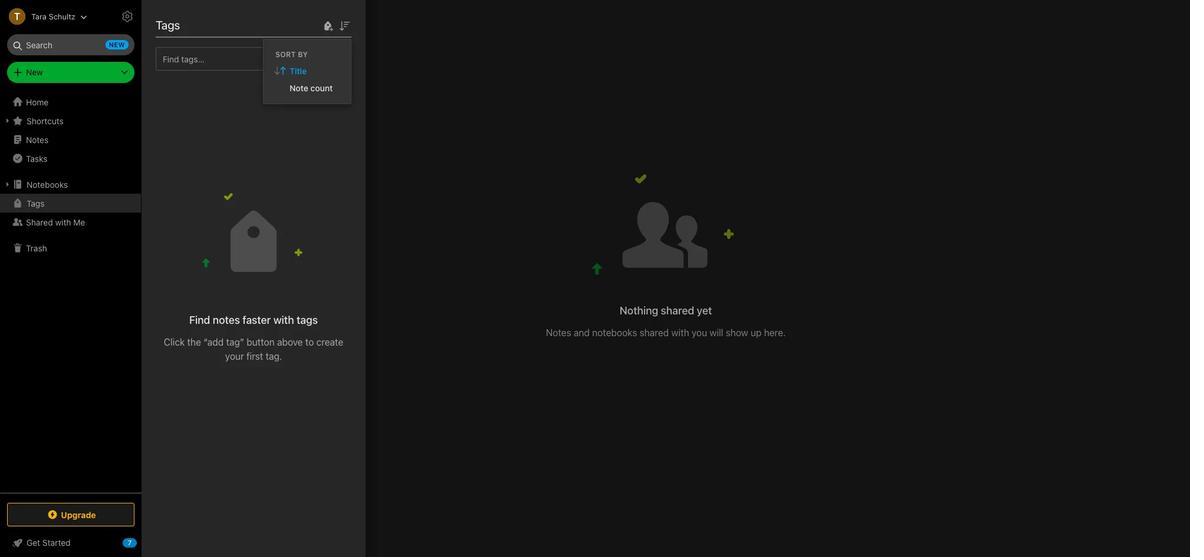 Task type: locate. For each thing, give the bounding box(es) containing it.
0 horizontal spatial shared with me
[[26, 217, 85, 227]]

notebooks link
[[0, 175, 141, 194]]

create new tag image
[[321, 19, 335, 33]]

expand notebooks image
[[3, 180, 12, 189]]

notes inside tree
[[26, 135, 49, 145]]

started
[[42, 538, 71, 549]]

1 horizontal spatial shared with me
[[159, 17, 240, 30]]

1 horizontal spatial me
[[223, 17, 240, 30]]

notes for notes and notebooks shared with you will show up here.
[[546, 328, 571, 339]]

0 vertical spatial tags
[[156, 18, 180, 32]]

create
[[316, 338, 343, 348]]

new
[[26, 67, 43, 77]]

1 vertical spatial shared
[[640, 328, 669, 339]]

1 vertical spatial tags
[[27, 198, 44, 208]]

nothing
[[620, 305, 658, 318]]

get started
[[27, 538, 71, 549]]

tara schultz
[[31, 12, 75, 21]]

new search field
[[15, 34, 129, 55]]

find notes faster with tags
[[189, 315, 318, 327]]

shortcuts button
[[0, 111, 141, 130]]

shortcuts
[[27, 116, 64, 126]]

shared
[[661, 305, 694, 318], [640, 328, 669, 339]]

Account field
[[0, 5, 87, 28]]

0 vertical spatial me
[[223, 17, 240, 30]]

0 horizontal spatial shared
[[26, 217, 53, 227]]

0 horizontal spatial notes
[[26, 135, 49, 145]]

shared
[[159, 17, 196, 30], [26, 217, 53, 227]]

tags down notebooks
[[27, 198, 44, 208]]

shared with me element
[[142, 0, 1190, 558]]

note
[[290, 83, 308, 93]]

1 vertical spatial me
[[73, 217, 85, 227]]

new
[[109, 41, 125, 48]]

0 vertical spatial notes
[[26, 135, 49, 145]]

1 horizontal spatial notes
[[546, 328, 571, 339]]

tags right the settings image
[[156, 18, 180, 32]]

Search text field
[[15, 34, 126, 55]]

shared down nothing shared yet
[[640, 328, 669, 339]]

Find tags… text field
[[156, 51, 337, 67]]

tag.
[[266, 352, 282, 362]]

to
[[305, 338, 314, 348]]

1 horizontal spatial shared
[[159, 17, 196, 30]]

me
[[223, 17, 240, 30], [73, 217, 85, 227]]

shared right the settings image
[[159, 17, 196, 30]]

tree
[[0, 93, 142, 493]]

find
[[189, 315, 210, 327]]

me up find tags… 'text field'
[[223, 17, 240, 30]]

shared up notes and notebooks shared with you will show up here.
[[661, 305, 694, 318]]

tags
[[156, 18, 180, 32], [27, 198, 44, 208]]

with left you
[[671, 328, 689, 339]]

sort options image
[[337, 19, 352, 33]]

0 horizontal spatial tags
[[27, 198, 44, 208]]

by
[[298, 50, 308, 59]]

notes inside shared with me element
[[546, 328, 571, 339]]

home
[[26, 97, 49, 107]]

note count
[[290, 83, 333, 93]]

click the "add tag" button above to create your first tag.
[[164, 338, 343, 362]]

1 vertical spatial shared
[[26, 217, 53, 227]]

here.
[[764, 328, 786, 339]]

count
[[310, 83, 333, 93]]

with
[[199, 17, 220, 30], [55, 217, 71, 227], [273, 315, 294, 327], [671, 328, 689, 339]]

me down tags button at the top of page
[[73, 217, 85, 227]]

1 vertical spatial notes
[[546, 328, 571, 339]]

1 vertical spatial shared with me
[[26, 217, 85, 227]]

notes
[[26, 135, 49, 145], [546, 328, 571, 339]]

yet
[[697, 305, 712, 318]]

upgrade button
[[7, 504, 134, 527]]

trash
[[26, 243, 47, 253]]

shared up trash
[[26, 217, 53, 227]]

notes up tasks
[[26, 135, 49, 145]]

the
[[187, 338, 201, 348]]

your
[[225, 352, 244, 362]]

tag"
[[226, 338, 244, 348]]

new button
[[7, 62, 134, 83]]

title link
[[264, 62, 351, 79]]

trash link
[[0, 239, 141, 258]]

shared with me
[[159, 17, 240, 30], [26, 217, 85, 227]]

tags inside tags button
[[27, 198, 44, 208]]

you
[[692, 328, 707, 339]]

shared inside tree
[[26, 217, 53, 227]]

dropdown list menu
[[264, 62, 351, 96]]

notes left "and"
[[546, 328, 571, 339]]

up
[[751, 328, 762, 339]]

schultz
[[49, 12, 75, 21]]



Task type: describe. For each thing, give the bounding box(es) containing it.
notebooks
[[27, 180, 68, 190]]

"add
[[204, 338, 224, 348]]

notes and notebooks shared with you will show up here.
[[546, 328, 786, 339]]

upgrade
[[61, 510, 96, 520]]

tara
[[31, 12, 47, 21]]

7
[[128, 540, 132, 547]]

click to collapse image
[[137, 536, 146, 550]]

home link
[[0, 93, 142, 111]]

sort by
[[275, 50, 308, 59]]

show
[[726, 328, 748, 339]]

0 vertical spatial shared
[[661, 305, 694, 318]]

get
[[27, 538, 40, 549]]

Sort field
[[337, 18, 352, 33]]

0 horizontal spatial me
[[73, 217, 85, 227]]

0 vertical spatial shared
[[159, 17, 196, 30]]

1 horizontal spatial tags
[[156, 18, 180, 32]]

note count link
[[264, 79, 351, 96]]

tasks
[[26, 154, 47, 164]]

Help and Learning task checklist field
[[0, 534, 142, 553]]

notes link
[[0, 130, 141, 149]]

notes
[[213, 315, 240, 327]]

with up find tags… 'text field'
[[199, 17, 220, 30]]

nothing shared yet
[[620, 305, 712, 318]]

title
[[290, 66, 307, 76]]

button
[[247, 338, 275, 348]]

shared with me inside tree
[[26, 217, 85, 227]]

click
[[164, 338, 185, 348]]

with up above
[[273, 315, 294, 327]]

with down tags button at the top of page
[[55, 217, 71, 227]]

and
[[574, 328, 590, 339]]

shared with me link
[[0, 213, 141, 232]]

above
[[277, 338, 303, 348]]

notebooks
[[592, 328, 637, 339]]

settings image
[[120, 9, 134, 24]]

notes for notes
[[26, 135, 49, 145]]

tags button
[[0, 194, 141, 213]]

faster
[[243, 315, 271, 327]]

tasks button
[[0, 149, 141, 168]]

first
[[246, 352, 263, 362]]

tags
[[297, 315, 318, 327]]

0 vertical spatial shared with me
[[159, 17, 240, 30]]

tree containing home
[[0, 93, 142, 493]]

will
[[710, 328, 723, 339]]

sort
[[275, 50, 296, 59]]



Task type: vqa. For each thing, say whether or not it's contained in the screenshot.
Notebook
no



